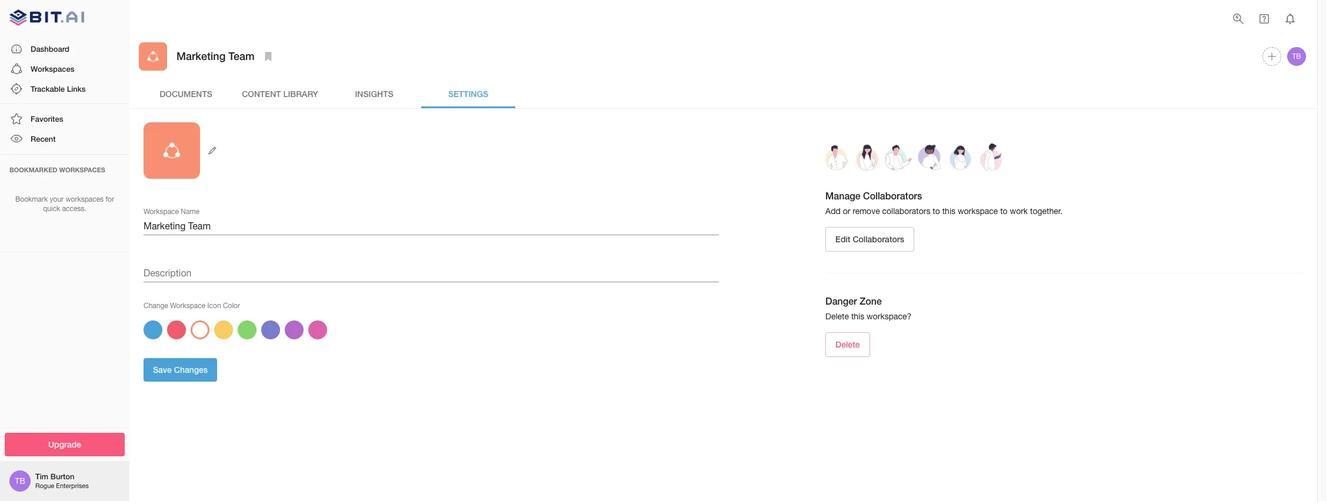 Task type: locate. For each thing, give the bounding box(es) containing it.
bookmark
[[15, 195, 48, 203]]

to
[[933, 207, 940, 216], [1000, 207, 1008, 216]]

together.
[[1030, 207, 1063, 216]]

this inside manage collaborators add or remove collaborators to this workspace to work together.
[[942, 207, 956, 216]]

0 vertical spatial tb
[[1292, 52, 1301, 61]]

1 vertical spatial this
[[851, 312, 864, 321]]

rogue
[[35, 483, 54, 490]]

bookmarked
[[9, 166, 57, 173]]

delete down the danger
[[826, 312, 849, 321]]

0 horizontal spatial this
[[851, 312, 864, 321]]

name
[[181, 208, 200, 215]]

this down zone
[[851, 312, 864, 321]]

quick
[[43, 205, 60, 213]]

delete down the danger zone delete this workspace? on the right of the page
[[836, 339, 860, 349]]

zone
[[860, 295, 882, 307]]

collaborators
[[882, 207, 930, 216]]

bookmark image
[[261, 49, 275, 64]]

danger
[[826, 295, 857, 307]]

0 vertical spatial this
[[942, 207, 956, 216]]

access.
[[62, 205, 86, 213]]

or
[[843, 207, 850, 216]]

save changes
[[153, 365, 208, 375]]

0 vertical spatial delete
[[826, 312, 849, 321]]

1 horizontal spatial to
[[1000, 207, 1008, 216]]

trackable links
[[31, 84, 86, 94]]

color
[[223, 302, 240, 310]]

1 horizontal spatial tb
[[1292, 52, 1301, 61]]

to left work
[[1000, 207, 1008, 216]]

0 vertical spatial workspace
[[144, 208, 179, 215]]

content library
[[242, 89, 318, 99]]

this left workspace
[[942, 207, 956, 216]]

Workspace Name text field
[[144, 217, 719, 235]]

tab list containing documents
[[139, 80, 1308, 108]]

1 vertical spatial collaborators
[[853, 234, 904, 244]]

tab list
[[139, 80, 1308, 108]]

enterprises
[[56, 483, 89, 490]]

manage collaborators add or remove collaborators to this workspace to work together.
[[826, 190, 1063, 216]]

tb
[[1292, 52, 1301, 61], [15, 477, 25, 486]]

workspace
[[144, 208, 179, 215], [170, 302, 205, 310]]

1 vertical spatial delete
[[836, 339, 860, 349]]

trackable links button
[[0, 79, 129, 99]]

Workspace Description text field
[[144, 264, 719, 282]]

burton
[[50, 472, 74, 481]]

recent button
[[0, 129, 129, 149]]

recent
[[31, 134, 56, 144]]

upgrade button
[[5, 433, 125, 457]]

icon
[[207, 302, 221, 310]]

workspace left name
[[144, 208, 179, 215]]

0 horizontal spatial to
[[933, 207, 940, 216]]

1 vertical spatial tb
[[15, 477, 25, 486]]

to right collaborators
[[933, 207, 940, 216]]

bookmark your workspaces for quick access.
[[15, 195, 114, 213]]

insights link
[[327, 80, 421, 108]]

0 horizontal spatial tb
[[15, 477, 25, 486]]

manage
[[826, 190, 861, 201]]

collaborators up collaborators
[[863, 190, 922, 201]]

content library link
[[233, 80, 327, 108]]

dashboard button
[[0, 39, 129, 59]]

collaborators down remove
[[853, 234, 904, 244]]

collaborators for manage
[[863, 190, 922, 201]]

delete
[[826, 312, 849, 321], [836, 339, 860, 349]]

team
[[228, 50, 255, 63]]

collaborators inside manage collaborators add or remove collaborators to this workspace to work together.
[[863, 190, 922, 201]]

workspace left icon
[[170, 302, 205, 310]]

1 to from the left
[[933, 207, 940, 216]]

delete inside delete "button"
[[836, 339, 860, 349]]

collaborators
[[863, 190, 922, 201], [853, 234, 904, 244]]

tim burton rogue enterprises
[[35, 472, 89, 490]]

change workspace icon color
[[144, 302, 240, 310]]

marketing team
[[177, 50, 255, 63]]

this
[[942, 207, 956, 216], [851, 312, 864, 321]]

workspace
[[958, 207, 998, 216]]

collaborators inside button
[[853, 234, 904, 244]]

0 vertical spatial collaborators
[[863, 190, 922, 201]]

documents
[[160, 89, 212, 99]]

1 horizontal spatial this
[[942, 207, 956, 216]]

change
[[144, 302, 168, 310]]

dashboard
[[31, 44, 69, 53]]

edit
[[836, 234, 850, 244]]



Task type: vqa. For each thing, say whether or not it's contained in the screenshot.
left the Team
no



Task type: describe. For each thing, give the bounding box(es) containing it.
workspace?
[[867, 312, 912, 321]]

danger zone delete this workspace?
[[826, 295, 912, 321]]

settings link
[[421, 80, 515, 108]]

links
[[67, 84, 86, 94]]

bookmarked workspaces
[[9, 166, 105, 173]]

marketing
[[177, 50, 226, 63]]

changes
[[174, 365, 208, 375]]

for
[[106, 195, 114, 203]]

this inside the danger zone delete this workspace?
[[851, 312, 864, 321]]

tim
[[35, 472, 48, 481]]

delete button
[[826, 332, 870, 357]]

edit collaborators
[[836, 234, 904, 244]]

settings
[[448, 89, 488, 99]]

tb inside button
[[1292, 52, 1301, 61]]

workspace name
[[144, 208, 200, 215]]

delete inside the danger zone delete this workspace?
[[826, 312, 849, 321]]

workspaces
[[59, 166, 105, 173]]

workspaces
[[31, 64, 74, 73]]

work
[[1010, 207, 1028, 216]]

collaborators for edit
[[853, 234, 904, 244]]

tb button
[[1286, 45, 1308, 68]]

save changes button
[[144, 358, 217, 382]]

your
[[50, 195, 64, 203]]

upgrade
[[48, 439, 81, 449]]

workspaces
[[66, 195, 104, 203]]

2 to from the left
[[1000, 207, 1008, 216]]

library
[[283, 89, 318, 99]]

1 vertical spatial workspace
[[170, 302, 205, 310]]

workspaces button
[[0, 59, 129, 79]]

favorites
[[31, 114, 63, 124]]

edit collaborators button
[[826, 227, 914, 252]]

save
[[153, 365, 172, 375]]

trackable
[[31, 84, 65, 94]]

favorites button
[[0, 109, 129, 129]]

documents link
[[139, 80, 233, 108]]

add
[[826, 207, 841, 216]]

remove
[[853, 207, 880, 216]]

content
[[242, 89, 281, 99]]

insights
[[355, 89, 393, 99]]



